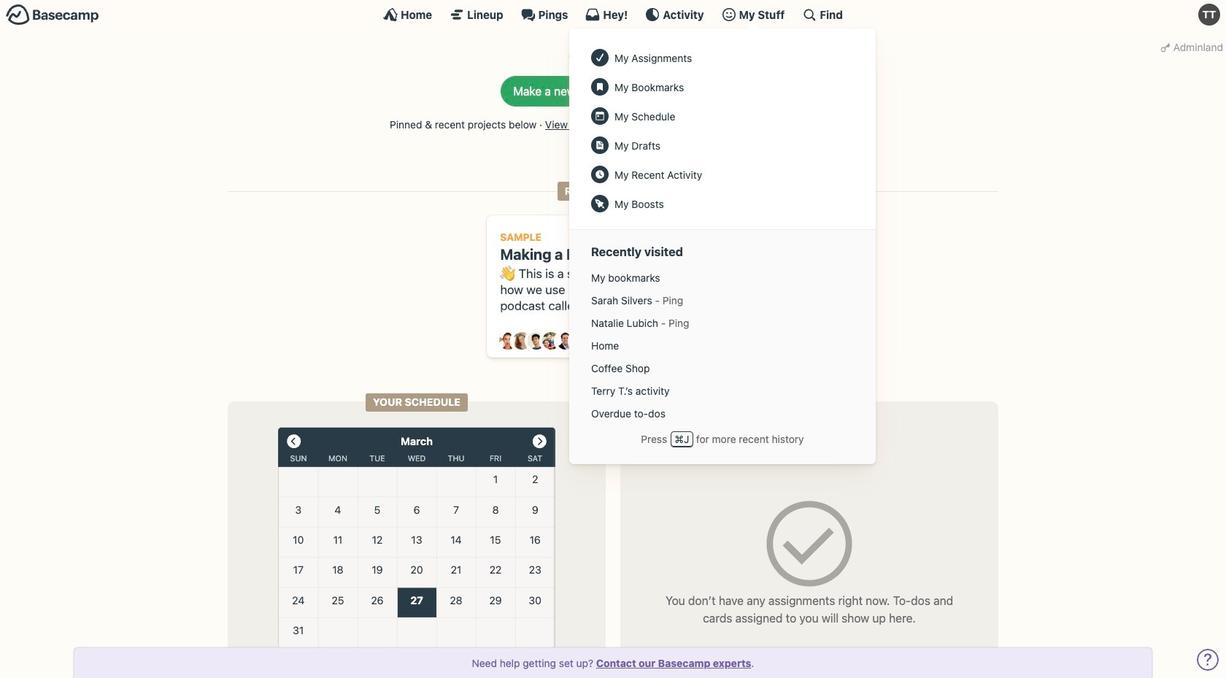 Task type: locate. For each thing, give the bounding box(es) containing it.
jared davis image
[[528, 332, 545, 350]]

terry turtle image
[[1199, 4, 1221, 26]]

jennifer young image
[[542, 332, 560, 350]]

josh fiske image
[[557, 332, 574, 350]]

recently visited pages element
[[584, 267, 861, 425]]

cheryl walters image
[[514, 332, 531, 350]]

victor cooper image
[[600, 332, 618, 350]]



Task type: vqa. For each thing, say whether or not it's contained in the screenshot.
EVENT
no



Task type: describe. For each thing, give the bounding box(es) containing it.
nicole katz image
[[571, 332, 589, 350]]

steve marsh image
[[586, 332, 603, 350]]

my stuff element
[[584, 43, 861, 218]]

switch accounts image
[[6, 4, 99, 26]]

main element
[[0, 0, 1226, 464]]

keyboard shortcut: ⌘ + / image
[[803, 7, 817, 22]]

annie bryan image
[[499, 332, 517, 350]]



